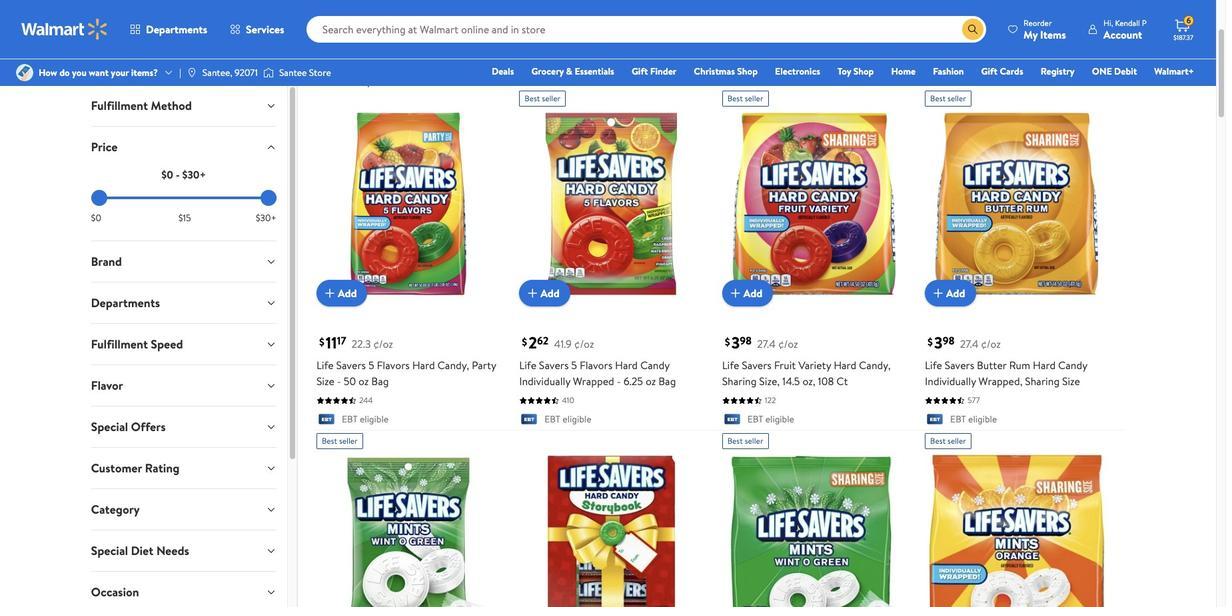 Task type: locate. For each thing, give the bounding box(es) containing it.
account
[[1104, 27, 1143, 42]]

price for price
[[91, 139, 118, 155]]

3
[[732, 332, 740, 354], [934, 332, 943, 354]]

hard for $ 3 98 27.4 ¢/oz life savers fruit variety hard candy, sharing size, 14.5 oz, 108 ct
[[834, 358, 857, 373]]

departments button up |
[[119, 13, 219, 45]]

1 hard from the left
[[412, 358, 435, 373]]

$0 for $0 - $30+
[[161, 167, 173, 182]]

1 horizontal spatial flavors
[[580, 358, 613, 373]]

0 horizontal spatial 98
[[740, 334, 752, 349]]

5 inside $ 11 17 22.3 ¢/oz life savers 5 flavors hard candy, party size - 50 oz bag
[[369, 358, 374, 373]]

price for price when purchased online
[[314, 73, 338, 88]]

gift left finder
[[632, 65, 648, 78]]

 image left how
[[16, 64, 33, 81]]

flavors inside $ 11 17 22.3 ¢/oz life savers 5 flavors hard candy, party size - 50 oz bag
[[377, 358, 410, 373]]

3 ebt eligible from the left
[[748, 413, 794, 426]]

1 horizontal spatial shop
[[854, 65, 874, 78]]

ebt eligible down 577 at bottom right
[[950, 413, 997, 426]]

individually up 577 at bottom right
[[925, 374, 976, 389]]

sharing down rum
[[1025, 374, 1060, 389]]

shop for toy shop
[[854, 65, 874, 78]]

1 vertical spatial fulfillment
[[91, 336, 148, 353]]

0 horizontal spatial individually
[[519, 374, 571, 389]]

life down 11
[[317, 358, 334, 373]]

savers left butter
[[945, 358, 975, 373]]

4 add from the left
[[946, 286, 966, 301]]

walmart+ link
[[1149, 64, 1200, 79]]

4 $ from the left
[[928, 334, 933, 349]]

life savers wint-o-green breath mints hard candy, sharing size - 13 oz image
[[722, 454, 906, 607]]

$30+
[[182, 167, 206, 182], [256, 211, 277, 225]]

1 vertical spatial $0
[[91, 211, 101, 225]]

savers for $ 3 98 27.4 ¢/oz life savers butter rum hard candy individually wrapped, sharing size
[[945, 358, 975, 373]]

departments inside tab
[[91, 295, 160, 311]]

hard up the 6.25
[[615, 358, 638, 373]]

ebt for $ 2 62 41.9 ¢/oz life savers 5 flavors hard candy individually wrapped - 6.25 oz bag
[[545, 413, 561, 426]]

0 horizontal spatial price
[[91, 139, 118, 155]]

0 horizontal spatial shop
[[737, 65, 758, 78]]

1 horizontal spatial $0
[[161, 167, 173, 182]]

577
[[968, 395, 980, 406]]

3 add to cart image from the left
[[930, 286, 946, 302]]

1 candy, from the left
[[438, 358, 469, 373]]

0 vertical spatial fulfillment
[[91, 97, 148, 114]]

0 horizontal spatial sharing
[[722, 374, 757, 389]]

eligible for $ 11 17 22.3 ¢/oz life savers 5 flavors hard candy, party size - 50 oz bag
[[360, 413, 389, 426]]

$0 up $30 range field
[[161, 167, 173, 182]]

¢/oz inside $ 2 62 41.9 ¢/oz life savers 5 flavors hard candy individually wrapped - 6.25 oz bag
[[574, 337, 594, 352]]

toy shop
[[838, 65, 874, 78]]

92071
[[235, 66, 258, 79]]

1 add button from the left
[[317, 280, 368, 307]]

add
[[338, 286, 357, 301], [541, 286, 560, 301], [744, 286, 763, 301], [946, 286, 966, 301]]

- up $30 range field
[[176, 167, 180, 182]]

0 horizontal spatial candy,
[[438, 358, 469, 373]]

1 vertical spatial $30+
[[256, 211, 277, 225]]

gift finder link
[[626, 64, 683, 79]]

debit
[[1114, 65, 1137, 78]]

98 for $ 3 98 27.4 ¢/oz life savers fruit variety hard candy, sharing size, 14.5 oz, 108 ct
[[740, 334, 752, 349]]

method
[[151, 97, 192, 114]]

- inside $ 11 17 22.3 ¢/oz life savers 5 flavors hard candy, party size - 50 oz bag
[[337, 374, 341, 389]]

ebt for $ 11 17 22.3 ¢/oz life savers 5 flavors hard candy, party size - 50 oz bag
[[342, 413, 358, 426]]

Search search field
[[306, 16, 986, 43]]

individually
[[519, 374, 571, 389], [925, 374, 976, 389]]

bag inside $ 2 62 41.9 ¢/oz life savers 5 flavors hard candy individually wrapped - 6.25 oz bag
[[659, 374, 676, 389]]

departments button down brand tab
[[80, 283, 287, 323]]

hard left 'party' at the left of page
[[412, 358, 435, 373]]

27.4 up "fruit"
[[757, 337, 776, 352]]

1 horizontal spatial $30+
[[256, 211, 277, 225]]

5 down 41.9
[[571, 358, 577, 373]]

0 horizontal spatial 27.4
[[757, 337, 776, 352]]

individually inside $ 3 98 27.4 ¢/oz life savers butter rum hard candy individually wrapped, sharing size
[[925, 374, 976, 389]]

essentials
[[575, 65, 614, 78]]

$ inside $ 11 17 22.3 ¢/oz life savers 5 flavors hard candy, party size - 50 oz bag
[[319, 334, 324, 349]]

3 savers from the left
[[742, 358, 772, 373]]

2 shop from the left
[[854, 65, 874, 78]]

candy, right variety
[[859, 358, 891, 373]]

savers inside $ 3 98 27.4 ¢/oz life savers butter rum hard candy individually wrapped, sharing size
[[945, 358, 975, 373]]

2 fulfillment from the top
[[91, 336, 148, 353]]

savers down 41.9
[[539, 358, 569, 373]]

hard inside $ 2 62 41.9 ¢/oz life savers 5 flavors hard candy individually wrapped - 6.25 oz bag
[[615, 358, 638, 373]]

candy up purchased
[[369, 45, 406, 63]]

home link
[[885, 64, 922, 79]]

1 27.4 from the left
[[757, 337, 776, 352]]

2 add from the left
[[541, 286, 560, 301]]

ebt image for $ 3 98 27.4 ¢/oz life savers fruit variety hard candy, sharing size, 14.5 oz, 108 ct
[[722, 414, 742, 427]]

1 3 from the left
[[732, 332, 740, 354]]

hard up ct
[[834, 358, 857, 373]]

(548)
[[409, 48, 434, 63]]

eligible down 577 at bottom right
[[969, 413, 997, 426]]

add to cart image for 2
[[525, 286, 541, 302]]

 image
[[16, 64, 33, 81], [263, 66, 274, 79]]

2 add button from the left
[[519, 280, 570, 307]]

best
[[525, 93, 540, 104], [728, 93, 743, 104], [930, 93, 946, 104], [322, 435, 337, 446], [728, 435, 743, 446], [930, 435, 946, 446]]

2 ebt image from the left
[[519, 414, 539, 427]]

departments up |
[[146, 22, 207, 37]]

special offers
[[91, 419, 166, 435]]

0 horizontal spatial add to cart image
[[322, 286, 338, 302]]

eligible down 122
[[766, 413, 794, 426]]

fulfillment
[[91, 97, 148, 114], [91, 336, 148, 353]]

add for $ 3 98 27.4 ¢/oz life savers fruit variety hard candy, sharing size, 14.5 oz, 108 ct
[[744, 286, 763, 301]]

0 horizontal spatial bag
[[371, 374, 389, 389]]

4 hard from the left
[[1033, 358, 1056, 373]]

savers for $ 11 17 22.3 ¢/oz life savers 5 flavors hard candy, party size - 50 oz bag
[[336, 358, 366, 373]]

1 vertical spatial special
[[91, 543, 128, 559]]

2 flavors from the left
[[580, 358, 613, 373]]

- inside $ 2 62 41.9 ¢/oz life savers 5 flavors hard candy individually wrapped - 6.25 oz bag
[[617, 374, 621, 389]]

3 ebt from the left
[[748, 413, 763, 426]]

410
[[562, 395, 574, 406]]

4 add button from the left
[[925, 280, 976, 307]]

1 horizontal spatial 27.4
[[960, 337, 979, 352]]

 image
[[187, 67, 197, 78]]

2 eligible from the left
[[563, 413, 592, 426]]

occasion tab
[[80, 572, 287, 607]]

gift
[[632, 65, 648, 78], [981, 65, 998, 78]]

0 horizontal spatial 3
[[732, 332, 740, 354]]

life inside $ 2 62 41.9 ¢/oz life savers 5 flavors hard candy individually wrapped - 6.25 oz bag
[[519, 358, 537, 373]]

1 ebt eligible from the left
[[342, 413, 389, 426]]

departments up fulfillment speed
[[91, 295, 160, 311]]

2 ebt eligible from the left
[[545, 413, 592, 426]]

fulfillment for fulfillment method
[[91, 97, 148, 114]]

17
[[337, 334, 346, 349]]

2 3 from the left
[[934, 332, 943, 354]]

special diet needs tab
[[80, 531, 287, 571]]

candy, inside $ 11 17 22.3 ¢/oz life savers 5 flavors hard candy, party size - 50 oz bag
[[438, 358, 469, 373]]

¢/oz for $ 11 17 22.3 ¢/oz life savers 5 flavors hard candy, party size - 50 oz bag
[[373, 337, 393, 352]]

1 vertical spatial departments button
[[80, 283, 287, 323]]

6 $187.37
[[1174, 15, 1194, 42]]

¢/oz up "fruit"
[[778, 337, 798, 352]]

fulfillment speed
[[91, 336, 183, 353]]

hard inside $ 11 17 22.3 ¢/oz life savers 5 flavors hard candy, party size - 50 oz bag
[[412, 358, 435, 373]]

category button
[[80, 489, 287, 530]]

1 horizontal spatial 98
[[943, 334, 955, 349]]

2 $ from the left
[[522, 334, 527, 349]]

$ for $ 2 62 41.9 ¢/oz life savers 5 flavors hard candy individually wrapped - 6.25 oz bag
[[522, 334, 527, 349]]

1 add from the left
[[338, 286, 357, 301]]

add to cart image
[[728, 286, 744, 302]]

price down the fulfillment method
[[91, 139, 118, 155]]

0 vertical spatial price
[[314, 73, 338, 88]]

¢/oz for $ 3 98 27.4 ¢/oz life savers butter rum hard candy individually wrapped, sharing size
[[981, 337, 1001, 352]]

bag for 2
[[659, 374, 676, 389]]

shop
[[737, 65, 758, 78], [854, 65, 874, 78]]

gift left cards
[[981, 65, 998, 78]]

candy,
[[438, 358, 469, 373], [859, 358, 891, 373]]

0 vertical spatial departments button
[[119, 13, 219, 45]]

- for 11
[[337, 374, 341, 389]]

2 oz from the left
[[646, 374, 656, 389]]

$ inside $ 3 98 27.4 ¢/oz life savers fruit variety hard candy, sharing size, 14.5 oz, 108 ct
[[725, 334, 730, 349]]

2 life from the left
[[519, 358, 537, 373]]

¢/oz up butter
[[981, 337, 1001, 352]]

oz
[[359, 374, 369, 389], [646, 374, 656, 389]]

5 for 11
[[369, 358, 374, 373]]

1 savers from the left
[[336, 358, 366, 373]]

1 fulfillment from the top
[[91, 97, 148, 114]]

|
[[179, 66, 181, 79]]

offers
[[131, 419, 166, 435]]

flavors inside $ 2 62 41.9 ¢/oz life savers 5 flavors hard candy individually wrapped - 6.25 oz bag
[[580, 358, 613, 373]]

special left diet
[[91, 543, 128, 559]]

hard inside $ 3 98 27.4 ¢/oz life savers fruit variety hard candy, sharing size, 14.5 oz, 108 ct
[[834, 358, 857, 373]]

ebt image
[[317, 414, 337, 427], [519, 414, 539, 427], [722, 414, 742, 427], [925, 414, 945, 427]]

price button
[[80, 127, 287, 167]]

$0 up brand
[[91, 211, 101, 225]]

candy, left 'party' at the left of page
[[438, 358, 469, 373]]

- for 2
[[617, 374, 621, 389]]

2 bag from the left
[[659, 374, 676, 389]]

1 horizontal spatial oz
[[646, 374, 656, 389]]

one debit
[[1092, 65, 1137, 78]]

online
[[417, 73, 445, 88]]

special offers tab
[[80, 407, 287, 447]]

add to cart image
[[322, 286, 338, 302], [525, 286, 541, 302], [930, 286, 946, 302]]

1 bag from the left
[[371, 374, 389, 389]]

life inside $ 3 98 27.4 ¢/oz life savers fruit variety hard candy, sharing size, 14.5 oz, 108 ct
[[722, 358, 739, 373]]

candy inside $ 2 62 41.9 ¢/oz life savers 5 flavors hard candy individually wrapped - 6.25 oz bag
[[640, 358, 670, 373]]

$15
[[178, 211, 191, 225]]

3 hard from the left
[[834, 358, 857, 373]]

add to cart image for 3
[[930, 286, 946, 302]]

0 horizontal spatial size
[[317, 374, 335, 389]]

toy shop link
[[832, 64, 880, 79]]

$
[[319, 334, 324, 349], [522, 334, 527, 349], [725, 334, 730, 349], [928, 334, 933, 349]]

fulfillment method button
[[80, 85, 287, 126]]

27.4 inside $ 3 98 27.4 ¢/oz life savers butter rum hard candy individually wrapped, sharing size
[[960, 337, 979, 352]]

toy
[[838, 65, 851, 78]]

98 for $ 3 98 27.4 ¢/oz life savers butter rum hard candy individually wrapped, sharing size
[[943, 334, 955, 349]]

¢/oz inside $ 3 98 27.4 ¢/oz life savers fruit variety hard candy, sharing size, 14.5 oz, 108 ct
[[778, 337, 798, 352]]

3 add button from the left
[[722, 280, 773, 307]]

life for $ 3 98 27.4 ¢/oz life savers fruit variety hard candy, sharing size, 14.5 oz, 108 ct
[[722, 358, 739, 373]]

0 horizontal spatial $30+
[[182, 167, 206, 182]]

0 vertical spatial special
[[91, 419, 128, 435]]

1 individually from the left
[[519, 374, 571, 389]]

- left 50
[[337, 374, 341, 389]]

1 size from the left
[[317, 374, 335, 389]]

1 flavors from the left
[[377, 358, 410, 373]]

1 horizontal spatial add to cart image
[[525, 286, 541, 302]]

3 life from the left
[[722, 358, 739, 373]]

hard inside $ 3 98 27.4 ¢/oz life savers butter rum hard candy individually wrapped, sharing size
[[1033, 358, 1056, 373]]

oz for 11
[[359, 374, 369, 389]]

5 down "22.3"
[[369, 358, 374, 373]]

oz right the 6.25
[[646, 374, 656, 389]]

special for special offers
[[91, 419, 128, 435]]

candy right rum
[[1058, 358, 1088, 373]]

$0
[[161, 167, 173, 182], [91, 211, 101, 225]]

3 for $ 3 98 27.4 ¢/oz life savers fruit variety hard candy, sharing size, 14.5 oz, 108 ct
[[732, 332, 740, 354]]

3 ¢/oz from the left
[[778, 337, 798, 352]]

1 $ from the left
[[319, 334, 324, 349]]

3 for $ 3 98 27.4 ¢/oz life savers butter rum hard candy individually wrapped, sharing size
[[934, 332, 943, 354]]

price left when
[[314, 73, 338, 88]]

bag right the 6.25
[[659, 374, 676, 389]]

fashion link
[[927, 64, 970, 79]]

$30 range field
[[91, 197, 277, 199]]

¢/oz right "22.3"
[[373, 337, 393, 352]]

life inside $ 11 17 22.3 ¢/oz life savers 5 flavors hard candy, party size - 50 oz bag
[[317, 358, 334, 373]]

savers up size,
[[742, 358, 772, 373]]

1 life from the left
[[317, 358, 334, 373]]

3 add from the left
[[744, 286, 763, 301]]

2 horizontal spatial -
[[617, 374, 621, 389]]

27.4
[[757, 337, 776, 352], [960, 337, 979, 352]]

shop for christmas shop
[[737, 65, 758, 78]]

savers inside $ 2 62 41.9 ¢/oz life savers 5 flavors hard candy individually wrapped - 6.25 oz bag
[[539, 358, 569, 373]]

fulfillment speed tab
[[80, 324, 287, 365]]

2 sharing from the left
[[1025, 374, 1060, 389]]

ebt eligible for $ 2 62 41.9 ¢/oz life savers 5 flavors hard candy individually wrapped - 6.25 oz bag
[[545, 413, 592, 426]]

2 ¢/oz from the left
[[574, 337, 594, 352]]

1 special from the top
[[91, 419, 128, 435]]

2 98 from the left
[[943, 334, 955, 349]]

1 ebt from the left
[[342, 413, 358, 426]]

2 hard from the left
[[615, 358, 638, 373]]

1 98 from the left
[[740, 334, 752, 349]]

life for $ 3 98 27.4 ¢/oz life savers butter rum hard candy individually wrapped, sharing size
[[925, 358, 942, 373]]

$0 for $0
[[91, 211, 101, 225]]

fulfillment up flavor
[[91, 336, 148, 353]]

3 ebt image from the left
[[722, 414, 742, 427]]

christmas shop
[[694, 65, 758, 78]]

candy for 3
[[1058, 358, 1088, 373]]

98 inside $ 3 98 27.4 ¢/oz life savers butter rum hard candy individually wrapped, sharing size
[[943, 334, 955, 349]]

0 horizontal spatial  image
[[16, 64, 33, 81]]

services button
[[219, 13, 296, 45]]

candy inside $ 3 98 27.4 ¢/oz life savers butter rum hard candy individually wrapped, sharing size
[[1058, 358, 1088, 373]]

oz inside $ 11 17 22.3 ¢/oz life savers 5 flavors hard candy, party size - 50 oz bag
[[359, 374, 369, 389]]

1 horizontal spatial individually
[[925, 374, 976, 389]]

ct
[[837, 374, 848, 389]]

ebt eligible down 410 on the left bottom
[[545, 413, 592, 426]]

special inside dropdown button
[[91, 543, 128, 559]]

3 inside $ 3 98 27.4 ¢/oz life savers butter rum hard candy individually wrapped, sharing size
[[934, 332, 943, 354]]

2 special from the top
[[91, 543, 128, 559]]

special inside dropdown button
[[91, 419, 128, 435]]

fulfillment for fulfillment speed
[[91, 336, 148, 353]]

special
[[91, 419, 128, 435], [91, 543, 128, 559]]

27.4 inside $ 3 98 27.4 ¢/oz life savers fruit variety hard candy, sharing size, 14.5 oz, 108 ct
[[757, 337, 776, 352]]

3 inside $ 3 98 27.4 ¢/oz life savers fruit variety hard candy, sharing size, 14.5 oz, 108 ct
[[732, 332, 740, 354]]

brand tab
[[80, 241, 287, 282]]

3 $ from the left
[[725, 334, 730, 349]]

1 horizontal spatial gift
[[981, 65, 998, 78]]

4 ¢/oz from the left
[[981, 337, 1001, 352]]

1 ebt image from the left
[[317, 414, 337, 427]]

savers up 50
[[336, 358, 366, 373]]

eligible down 410 on the left bottom
[[563, 413, 592, 426]]

1 horizontal spatial sharing
[[1025, 374, 1060, 389]]

¢/oz inside $ 11 17 22.3 ¢/oz life savers 5 flavors hard candy, party size - 50 oz bag
[[373, 337, 393, 352]]

ebt eligible down 122
[[748, 413, 794, 426]]

2 horizontal spatial add to cart image
[[930, 286, 946, 302]]

108
[[818, 374, 834, 389]]

individually for 3
[[925, 374, 976, 389]]

candy for 2
[[640, 358, 670, 373]]

2 size from the left
[[1062, 374, 1080, 389]]

$ inside $ 2 62 41.9 ¢/oz life savers 5 flavors hard candy individually wrapped - 6.25 oz bag
[[522, 334, 527, 349]]

departments button
[[119, 13, 219, 45], [80, 283, 287, 323]]

shop right christmas on the right top of page
[[737, 65, 758, 78]]

1 vertical spatial price
[[91, 139, 118, 155]]

bag inside $ 11 17 22.3 ¢/oz life savers 5 flavors hard candy, party size - 50 oz bag
[[371, 374, 389, 389]]

1 ¢/oz from the left
[[373, 337, 393, 352]]

my
[[1024, 27, 1038, 42]]

0 horizontal spatial flavors
[[377, 358, 410, 373]]

life inside $ 3 98 27.4 ¢/oz life savers butter rum hard candy individually wrapped, sharing size
[[925, 358, 942, 373]]

0 horizontal spatial $0
[[91, 211, 101, 225]]

eligible down the 244
[[360, 413, 389, 426]]

customer
[[91, 460, 142, 477]]

special offers button
[[80, 407, 287, 447]]

2 candy, from the left
[[859, 358, 891, 373]]

fulfillment down your
[[91, 97, 148, 114]]

1 add to cart image from the left
[[322, 286, 338, 302]]

individually inside $ 2 62 41.9 ¢/oz life savers 5 flavors hard candy individually wrapped - 6.25 oz bag
[[519, 374, 571, 389]]

savers for $ 3 98 27.4 ¢/oz life savers fruit variety hard candy, sharing size, 14.5 oz, 108 ct
[[742, 358, 772, 373]]

savers
[[336, 358, 366, 373], [539, 358, 569, 373], [742, 358, 772, 373], [945, 358, 975, 373]]

2 horizontal spatial candy
[[1058, 358, 1088, 373]]

3 eligible from the left
[[766, 413, 794, 426]]

candy
[[369, 45, 406, 63], [640, 358, 670, 373], [1058, 358, 1088, 373]]

27.4 for $ 3 98 27.4 ¢/oz life savers fruit variety hard candy, sharing size, 14.5 oz, 108 ct
[[757, 337, 776, 352]]

1 sharing from the left
[[722, 374, 757, 389]]

legal information image
[[450, 75, 461, 86]]

how do you want your items?
[[39, 66, 158, 79]]

ebt eligible for $ 11 17 22.3 ¢/oz life savers 5 flavors hard candy, party size - 50 oz bag
[[342, 413, 389, 426]]

price inside dropdown button
[[91, 139, 118, 155]]

fulfillment method
[[91, 97, 192, 114]]

- left the 6.25
[[617, 374, 621, 389]]

2 5 from the left
[[571, 358, 577, 373]]

27.4 up butter
[[960, 337, 979, 352]]

customer rating
[[91, 460, 180, 477]]

candy up the 6.25
[[640, 358, 670, 373]]

0 horizontal spatial oz
[[359, 374, 369, 389]]

4 ebt eligible from the left
[[950, 413, 997, 426]]

sharing left size,
[[722, 374, 757, 389]]

departments
[[146, 22, 207, 37], [91, 295, 160, 311]]

4 ebt image from the left
[[925, 414, 945, 427]]

1 horizontal spatial 3
[[934, 332, 943, 354]]

5 inside $ 2 62 41.9 ¢/oz life savers 5 flavors hard candy individually wrapped - 6.25 oz bag
[[571, 358, 577, 373]]

98 inside $ 3 98 27.4 ¢/oz life savers fruit variety hard candy, sharing size, 14.5 oz, 108 ct
[[740, 334, 752, 349]]

 image for how do you want your items?
[[16, 64, 33, 81]]

1 oz from the left
[[359, 374, 369, 389]]

$ inside $ 3 98 27.4 ¢/oz life savers butter rum hard candy individually wrapped, sharing size
[[928, 334, 933, 349]]

4 ebt from the left
[[950, 413, 966, 426]]

life left butter
[[925, 358, 942, 373]]

0 vertical spatial $0
[[161, 167, 173, 182]]

4 life from the left
[[925, 358, 942, 373]]

2 add to cart image from the left
[[525, 286, 541, 302]]

0 horizontal spatial gift
[[632, 65, 648, 78]]

do
[[59, 66, 70, 79]]

hard for $ 11 17 22.3 ¢/oz life savers 5 flavors hard candy, party size - 50 oz bag
[[412, 358, 435, 373]]

1 horizontal spatial bag
[[659, 374, 676, 389]]

2 savers from the left
[[539, 358, 569, 373]]

22.3
[[352, 337, 371, 352]]

want
[[89, 66, 109, 79]]

life down 2
[[519, 358, 537, 373]]

category tab
[[80, 489, 287, 530]]

5
[[369, 358, 374, 373], [571, 358, 577, 373]]

candy, inside $ 3 98 27.4 ¢/oz life savers fruit variety hard candy, sharing size, 14.5 oz, 108 ct
[[859, 358, 891, 373]]

1 horizontal spatial candy
[[640, 358, 670, 373]]

oz right 50
[[359, 374, 369, 389]]

add for $ 3 98 27.4 ¢/oz life savers butter rum hard candy individually wrapped, sharing size
[[946, 286, 966, 301]]

1 horizontal spatial size
[[1062, 374, 1080, 389]]

2 ebt from the left
[[545, 413, 561, 426]]

¢/oz right 41.9
[[574, 337, 594, 352]]

244
[[359, 395, 373, 406]]

2 27.4 from the left
[[960, 337, 979, 352]]

ebt for $ 3 98 27.4 ¢/oz life savers fruit variety hard candy, sharing size, 14.5 oz, 108 ct
[[748, 413, 763, 426]]

ebt eligible down the 244
[[342, 413, 389, 426]]

2 individually from the left
[[925, 374, 976, 389]]

life left "fruit"
[[722, 358, 739, 373]]

1 horizontal spatial candy,
[[859, 358, 891, 373]]

special left offers
[[91, 419, 128, 435]]

santee
[[279, 66, 307, 79]]

eligible
[[360, 413, 389, 426], [563, 413, 592, 426], [766, 413, 794, 426], [969, 413, 997, 426]]

1 5 from the left
[[369, 358, 374, 373]]

¢/oz inside $ 3 98 27.4 ¢/oz life savers butter rum hard candy individually wrapped, sharing size
[[981, 337, 1001, 352]]

4 eligible from the left
[[969, 413, 997, 426]]

registry link
[[1035, 64, 1081, 79]]

1 eligible from the left
[[360, 413, 389, 426]]

4 savers from the left
[[945, 358, 975, 373]]

98
[[740, 334, 752, 349], [943, 334, 955, 349]]

individually up 410 on the left bottom
[[519, 374, 571, 389]]

1 horizontal spatial -
[[337, 374, 341, 389]]

1 gift from the left
[[632, 65, 648, 78]]

add to cart image for 11
[[322, 286, 338, 302]]

1 horizontal spatial  image
[[263, 66, 274, 79]]

christmas
[[694, 65, 735, 78]]

ebt eligible for $ 3 98 27.4 ¢/oz life savers butter rum hard candy individually wrapped, sharing size
[[950, 413, 997, 426]]

oz inside $ 2 62 41.9 ¢/oz life savers 5 flavors hard candy individually wrapped - 6.25 oz bag
[[646, 374, 656, 389]]

1 vertical spatial departments
[[91, 295, 160, 311]]

bag up the 244
[[371, 374, 389, 389]]

 image right 92071
[[263, 66, 274, 79]]

shop right toy
[[854, 65, 874, 78]]

2 gift from the left
[[981, 65, 998, 78]]

hard right rum
[[1033, 358, 1056, 373]]

0 horizontal spatial 5
[[369, 358, 374, 373]]

savers inside $ 3 98 27.4 ¢/oz life savers fruit variety hard candy, sharing size, 14.5 oz, 108 ct
[[742, 358, 772, 373]]

hard for $ 2 62 41.9 ¢/oz life savers 5 flavors hard candy individually wrapped - 6.25 oz bag
[[615, 358, 638, 373]]

1 shop from the left
[[737, 65, 758, 78]]

1 horizontal spatial price
[[314, 73, 338, 88]]

ebt eligible for $ 3 98 27.4 ¢/oz life savers fruit variety hard candy, sharing size, 14.5 oz, 108 ct
[[748, 413, 794, 426]]

party
[[472, 358, 496, 373]]

1 horizontal spatial 5
[[571, 358, 577, 373]]

savers inside $ 11 17 22.3 ¢/oz life savers 5 flavors hard candy, party size - 50 oz bag
[[336, 358, 366, 373]]

oz,
[[803, 374, 816, 389]]

when
[[340, 73, 365, 88]]

life for $ 2 62 41.9 ¢/oz life savers 5 flavors hard candy individually wrapped - 6.25 oz bag
[[519, 358, 537, 373]]



Task type: describe. For each thing, give the bounding box(es) containing it.
122
[[765, 395, 776, 406]]

your
[[111, 66, 129, 79]]

14.5
[[782, 374, 800, 389]]

lifesaver candy (548)
[[314, 45, 434, 63]]

0 horizontal spatial -
[[176, 167, 180, 182]]

Walmart Site-Wide search field
[[306, 16, 986, 43]]

category
[[91, 501, 140, 518]]

$0 - $30+
[[161, 167, 206, 182]]

life savers orange breath mint hard candy, sharing size - 13 oz bag image
[[925, 454, 1109, 607]]

electronics
[[775, 65, 820, 78]]

flavors for 2
[[580, 358, 613, 373]]

reorder my items
[[1024, 17, 1066, 42]]

add button for $ 11 17 22.3 ¢/oz life savers 5 flavors hard candy, party size - 50 oz bag
[[317, 280, 368, 307]]

reorder
[[1024, 17, 1052, 28]]

registry
[[1041, 65, 1075, 78]]

6
[[1187, 15, 1191, 26]]

flavors for 11
[[377, 358, 410, 373]]

life savers 5 flavors hard candy, party size - 50 oz bag image
[[317, 112, 501, 296]]

one debit link
[[1086, 64, 1143, 79]]

hi,
[[1104, 17, 1113, 28]]

speed
[[151, 336, 183, 353]]

life savers 5 flavors hard candy individually wrapped - 6.25 oz bag image
[[519, 112, 704, 296]]

flavor tab
[[80, 365, 287, 406]]

life savers fruit variety hard candy, sharing size, 14.5 oz, 108 ct image
[[722, 112, 906, 296]]

christmas shop link
[[688, 64, 764, 79]]

customer rating tab
[[80, 448, 287, 489]]

add for $ 11 17 22.3 ¢/oz life savers 5 flavors hard candy, party size - 50 oz bag
[[338, 286, 357, 301]]

0 horizontal spatial candy
[[369, 45, 406, 63]]

fulfillment method tab
[[80, 85, 287, 126]]

50
[[344, 374, 356, 389]]

walmart image
[[21, 19, 108, 40]]

kendall
[[1115, 17, 1140, 28]]

sharing inside $ 3 98 27.4 ¢/oz life savers fruit variety hard candy, sharing size, 14.5 oz, 108 ct
[[722, 374, 757, 389]]

$ 11 17 22.3 ¢/oz life savers 5 flavors hard candy, party size - 50 oz bag
[[317, 332, 496, 389]]

store
[[309, 66, 331, 79]]

santee,
[[203, 66, 232, 79]]

$ for $ 11 17 22.3 ¢/oz life savers 5 flavors hard candy, party size - 50 oz bag
[[319, 334, 324, 349]]

occasion
[[91, 584, 139, 601]]

candy, for 3
[[859, 358, 891, 373]]

life savers 5 flavors christmas hard candy storybook gift box - 6.84 oz image
[[519, 454, 704, 607]]

deals link
[[486, 64, 520, 79]]

size,
[[759, 374, 780, 389]]

p
[[1142, 17, 1147, 28]]

bag for 11
[[371, 374, 389, 389]]

electronics link
[[769, 64, 826, 79]]

candy, for 11
[[438, 358, 469, 373]]

oz for 2
[[646, 374, 656, 389]]

special diet needs
[[91, 543, 189, 559]]

walmart+
[[1155, 65, 1194, 78]]

gift cards
[[981, 65, 1024, 78]]

27.4 for $ 3 98 27.4 ¢/oz life savers butter rum hard candy individually wrapped, sharing size
[[960, 337, 979, 352]]

add for $ 2 62 41.9 ¢/oz life savers 5 flavors hard candy individually wrapped - 6.25 oz bag
[[541, 286, 560, 301]]

$ for $ 3 98 27.4 ¢/oz life savers butter rum hard candy individually wrapped, sharing size
[[928, 334, 933, 349]]

11
[[326, 332, 337, 354]]

¢/oz for $ 2 62 41.9 ¢/oz life savers 5 flavors hard candy individually wrapped - 6.25 oz bag
[[574, 337, 594, 352]]

$0 range field
[[91, 197, 277, 199]]

add button for $ 2 62 41.9 ¢/oz life savers 5 flavors hard candy individually wrapped - 6.25 oz bag
[[519, 280, 570, 307]]

individually for 2
[[519, 374, 571, 389]]

41.9
[[554, 337, 572, 352]]

rum
[[1009, 358, 1031, 373]]

brand
[[91, 253, 122, 270]]

size inside $ 11 17 22.3 ¢/oz life savers 5 flavors hard candy, party size - 50 oz bag
[[317, 374, 335, 389]]

0 vertical spatial departments
[[146, 22, 207, 37]]

gift for gift cards
[[981, 65, 998, 78]]

you
[[72, 66, 87, 79]]

santee store
[[279, 66, 331, 79]]

$ 3 98 27.4 ¢/oz life savers fruit variety hard candy, sharing size, 14.5 oz, 108 ct
[[722, 332, 891, 389]]

&
[[566, 65, 573, 78]]

items
[[1040, 27, 1066, 42]]

variety
[[799, 358, 831, 373]]

$ for $ 3 98 27.4 ¢/oz life savers fruit variety hard candy, sharing size, 14.5 oz, 108 ct
[[725, 334, 730, 349]]

ebt for $ 3 98 27.4 ¢/oz life savers butter rum hard candy individually wrapped, sharing size
[[950, 413, 966, 426]]

departments tab
[[80, 283, 287, 323]]

lifesaver
[[314, 45, 366, 63]]

purchased
[[367, 73, 414, 88]]

fashion
[[933, 65, 964, 78]]

hi, kendall p account
[[1104, 17, 1147, 42]]

ebt image for $ 2 62 41.9 ¢/oz life savers 5 flavors hard candy individually wrapped - 6.25 oz bag
[[519, 414, 539, 427]]

how
[[39, 66, 57, 79]]

customer rating button
[[80, 448, 287, 489]]

grocery
[[531, 65, 564, 78]]

savers for $ 2 62 41.9 ¢/oz life savers 5 flavors hard candy individually wrapped - 6.25 oz bag
[[539, 358, 569, 373]]

eligible for $ 2 62 41.9 ¢/oz life savers 5 flavors hard candy individually wrapped - 6.25 oz bag
[[563, 413, 592, 426]]

sharing inside $ 3 98 27.4 ¢/oz life savers butter rum hard candy individually wrapped, sharing size
[[1025, 374, 1060, 389]]

brand button
[[80, 241, 287, 282]]

 image for santee store
[[263, 66, 274, 79]]

6.25
[[624, 374, 643, 389]]

add button for $ 3 98 27.4 ¢/oz life savers fruit variety hard candy, sharing size, 14.5 oz, 108 ct
[[722, 280, 773, 307]]

gift finder
[[632, 65, 677, 78]]

grocery & essentials link
[[525, 64, 620, 79]]

wrapped
[[573, 374, 614, 389]]

diet
[[131, 543, 154, 559]]

gift for gift finder
[[632, 65, 648, 78]]

eligible for $ 3 98 27.4 ¢/oz life savers butter rum hard candy individually wrapped, sharing size
[[969, 413, 997, 426]]

add button for $ 3 98 27.4 ¢/oz life savers butter rum hard candy individually wrapped, sharing size
[[925, 280, 976, 307]]

eligible for $ 3 98 27.4 ¢/oz life savers fruit variety hard candy, sharing size, 14.5 oz, 108 ct
[[766, 413, 794, 426]]

one
[[1092, 65, 1112, 78]]

santee, 92071
[[203, 66, 258, 79]]

wrapped,
[[979, 374, 1023, 389]]

cards
[[1000, 65, 1024, 78]]

special for special diet needs
[[91, 543, 128, 559]]

rating
[[145, 460, 180, 477]]

price tab
[[80, 127, 287, 167]]

¢/oz for $ 3 98 27.4 ¢/oz life savers fruit variety hard candy, sharing size, 14.5 oz, 108 ct
[[778, 337, 798, 352]]

ebt image for $ 3 98 27.4 ¢/oz life savers butter rum hard candy individually wrapped, sharing size
[[925, 414, 945, 427]]

items?
[[131, 66, 158, 79]]

gift cards link
[[975, 64, 1030, 79]]

life savers butter rum hard candy individually wrapped, sharing size image
[[925, 112, 1109, 296]]

flavor button
[[80, 365, 287, 406]]

services
[[246, 22, 284, 37]]

fruit
[[774, 358, 796, 373]]

butter
[[977, 358, 1007, 373]]

fulfillment speed button
[[80, 324, 287, 365]]

life for $ 11 17 22.3 ¢/oz life savers 5 flavors hard candy, party size - 50 oz bag
[[317, 358, 334, 373]]

flavor
[[91, 377, 123, 394]]

62
[[537, 334, 549, 349]]

price when purchased online
[[314, 73, 445, 88]]

ebt image for $ 11 17 22.3 ¢/oz life savers 5 flavors hard candy, party size - 50 oz bag
[[317, 414, 337, 427]]

search icon image
[[968, 24, 978, 35]]

deals
[[492, 65, 514, 78]]

life savers wint-o-green breath mints hard candy - 6.25 oz bag image
[[317, 454, 501, 607]]

0 vertical spatial $30+
[[182, 167, 206, 182]]

$ 3 98 27.4 ¢/oz life savers butter rum hard candy individually wrapped, sharing size
[[925, 332, 1088, 389]]

size inside $ 3 98 27.4 ¢/oz life savers butter rum hard candy individually wrapped, sharing size
[[1062, 374, 1080, 389]]

occasion button
[[80, 572, 287, 607]]

hard for $ 3 98 27.4 ¢/oz life savers butter rum hard candy individually wrapped, sharing size
[[1033, 358, 1056, 373]]

special diet needs button
[[80, 531, 287, 571]]

finder
[[650, 65, 677, 78]]

5 for 2
[[571, 358, 577, 373]]



Task type: vqa. For each thing, say whether or not it's contained in the screenshot.
hard associated with $ 11 17 22.3 ¢/oz Life Savers 5 Flavors Hard Candy, Party Size - 50 oz Bag
yes



